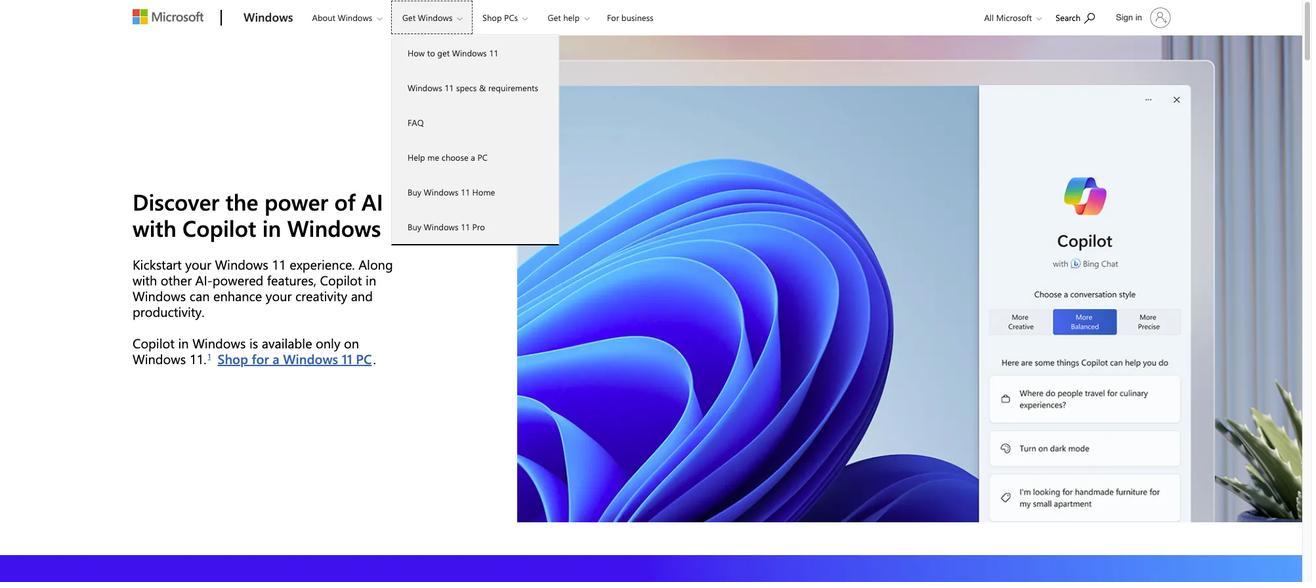 Task type: locate. For each thing, give the bounding box(es) containing it.
2 buy from the top
[[408, 221, 421, 232]]

1 vertical spatial shop
[[218, 350, 248, 368]]

windows inside get windows dropdown button
[[418, 12, 453, 23]]

windows
[[244, 9, 293, 25], [338, 12, 372, 23], [418, 12, 453, 23], [452, 47, 487, 58], [408, 82, 442, 93], [424, 186, 458, 198], [424, 221, 458, 232], [283, 350, 338, 368]]

all
[[984, 12, 994, 23]]

windows up buy windows 11 pro
[[424, 186, 458, 198]]

Search search field
[[1049, 2, 1108, 32]]

shop for shop pcs
[[482, 12, 502, 23]]

requirements
[[488, 82, 538, 93]]

get
[[402, 12, 416, 23], [548, 12, 561, 23]]

1 vertical spatial a
[[273, 350, 279, 368]]

1 vertical spatial buy
[[408, 221, 421, 232]]

buy down help
[[408, 186, 421, 198]]

buy windows 11 pro
[[408, 221, 485, 232]]

help
[[408, 152, 425, 163]]

1 horizontal spatial get
[[548, 12, 561, 23]]

a right choose
[[471, 152, 475, 163]]

0 horizontal spatial shop
[[218, 350, 248, 368]]

0 horizontal spatial get
[[402, 12, 416, 23]]

1 buy from the top
[[408, 186, 421, 198]]

buy
[[408, 186, 421, 198], [408, 221, 421, 232]]

help
[[563, 12, 580, 23]]

shop for a windows 11 pc
[[218, 350, 372, 368]]

pc
[[478, 152, 488, 163], [356, 350, 372, 368]]

windows right about
[[338, 12, 372, 23]]

windows up to
[[418, 12, 453, 23]]

0 vertical spatial buy
[[408, 186, 421, 198]]

buy windows 11 home link
[[392, 175, 559, 209]]

windows down buy windows 11 home
[[424, 221, 458, 232]]

sign in link
[[1108, 2, 1176, 33]]

help me choose a pc link
[[392, 140, 559, 175]]

microsoft
[[996, 12, 1032, 23]]

get left help
[[548, 12, 561, 23]]

shop
[[482, 12, 502, 23], [218, 350, 248, 368]]

shop for shop for a windows 11 pc
[[218, 350, 248, 368]]

for business link
[[601, 1, 659, 32]]

get windows
[[402, 12, 453, 23]]

how to get windows 11 link
[[392, 35, 559, 70]]

faq
[[408, 117, 424, 128]]

get windows button
[[391, 1, 473, 34]]

windows down to
[[408, 82, 442, 93]]

1 horizontal spatial a
[[471, 152, 475, 163]]

windows right get
[[452, 47, 487, 58]]

get up how
[[402, 12, 416, 23]]

2 get from the left
[[548, 12, 561, 23]]

get for get help
[[548, 12, 561, 23]]

1 horizontal spatial shop
[[482, 12, 502, 23]]

windows left about
[[244, 9, 293, 25]]

11
[[489, 47, 498, 58], [445, 82, 454, 93], [461, 186, 470, 198], [461, 221, 470, 232], [342, 350, 352, 368]]

0 horizontal spatial pc
[[356, 350, 372, 368]]

buy down buy windows 11 home
[[408, 221, 421, 232]]

windows inside about windows dropdown button
[[338, 12, 372, 23]]

shop inside dropdown button
[[482, 12, 502, 23]]

get inside dropdown button
[[548, 12, 561, 23]]

about
[[312, 12, 335, 23]]

windows right for
[[283, 350, 338, 368]]

windows inside 'how to get windows 11' link
[[452, 47, 487, 58]]

a right for
[[273, 350, 279, 368]]

0 vertical spatial pc
[[478, 152, 488, 163]]

1 get from the left
[[402, 12, 416, 23]]

0 horizontal spatial a
[[273, 350, 279, 368]]

buy windows 11 pro link
[[392, 209, 559, 244]]

shop pcs
[[482, 12, 518, 23]]

for
[[252, 350, 269, 368]]

get inside dropdown button
[[402, 12, 416, 23]]

shop right 1
[[218, 350, 248, 368]]

search button
[[1050, 2, 1101, 32]]

windows inside "buy windows 11 home" link
[[424, 186, 458, 198]]

1
[[208, 351, 211, 361]]

shop left pcs
[[482, 12, 502, 23]]

a
[[471, 152, 475, 163], [273, 350, 279, 368]]

specs
[[456, 82, 477, 93]]

0 vertical spatial shop
[[482, 12, 502, 23]]

windows inside buy windows 11 pro link
[[424, 221, 458, 232]]

to
[[427, 47, 435, 58]]



Task type: vqa. For each thing, say whether or not it's contained in the screenshot.
top more
no



Task type: describe. For each thing, give the bounding box(es) containing it.
shop pcs button
[[471, 1, 538, 34]]

faq link
[[392, 105, 559, 140]]

for business
[[607, 12, 654, 23]]

in
[[1135, 12, 1142, 22]]

choose
[[442, 152, 469, 163]]

sign
[[1116, 12, 1133, 22]]

business
[[621, 12, 654, 23]]

windows 11 specs & requirements link
[[392, 70, 559, 105]]

get
[[437, 47, 450, 58]]

all microsoft button
[[974, 1, 1048, 34]]

pro
[[472, 221, 485, 232]]

search
[[1056, 12, 1081, 23]]

1 horizontal spatial pc
[[478, 152, 488, 163]]

windows inside windows link
[[244, 9, 293, 25]]

about windows
[[312, 12, 372, 23]]

windows inside the windows 11 specs & requirements link
[[408, 82, 442, 93]]

get help
[[548, 12, 580, 23]]

1 vertical spatial pc
[[356, 350, 372, 368]]

windows 11 specs & requirements
[[408, 82, 538, 93]]

windows link
[[237, 1, 300, 36]]

buy for buy windows 11 home
[[408, 186, 421, 198]]

microsoft image
[[133, 9, 203, 24]]

for
[[607, 12, 619, 23]]

all microsoft
[[984, 12, 1032, 23]]

home
[[472, 186, 495, 198]]

pcs
[[504, 12, 518, 23]]

me
[[428, 152, 439, 163]]

buy windows 11 home
[[408, 186, 495, 198]]

help me choose a pc
[[408, 152, 488, 163]]

get help button
[[537, 1, 600, 34]]

sign in
[[1116, 12, 1142, 22]]

how
[[408, 47, 425, 58]]

1 link
[[207, 350, 212, 362]]

buy for buy windows 11 pro
[[408, 221, 421, 232]]

get for get windows
[[402, 12, 416, 23]]

&
[[479, 82, 486, 93]]

shop for a windows 11 pc link
[[216, 349, 373, 369]]

how to get windows 11
[[408, 47, 498, 58]]

windows inside shop for a windows 11 pc link
[[283, 350, 338, 368]]

about windows button
[[301, 1, 393, 34]]

0 vertical spatial a
[[471, 152, 475, 163]]



